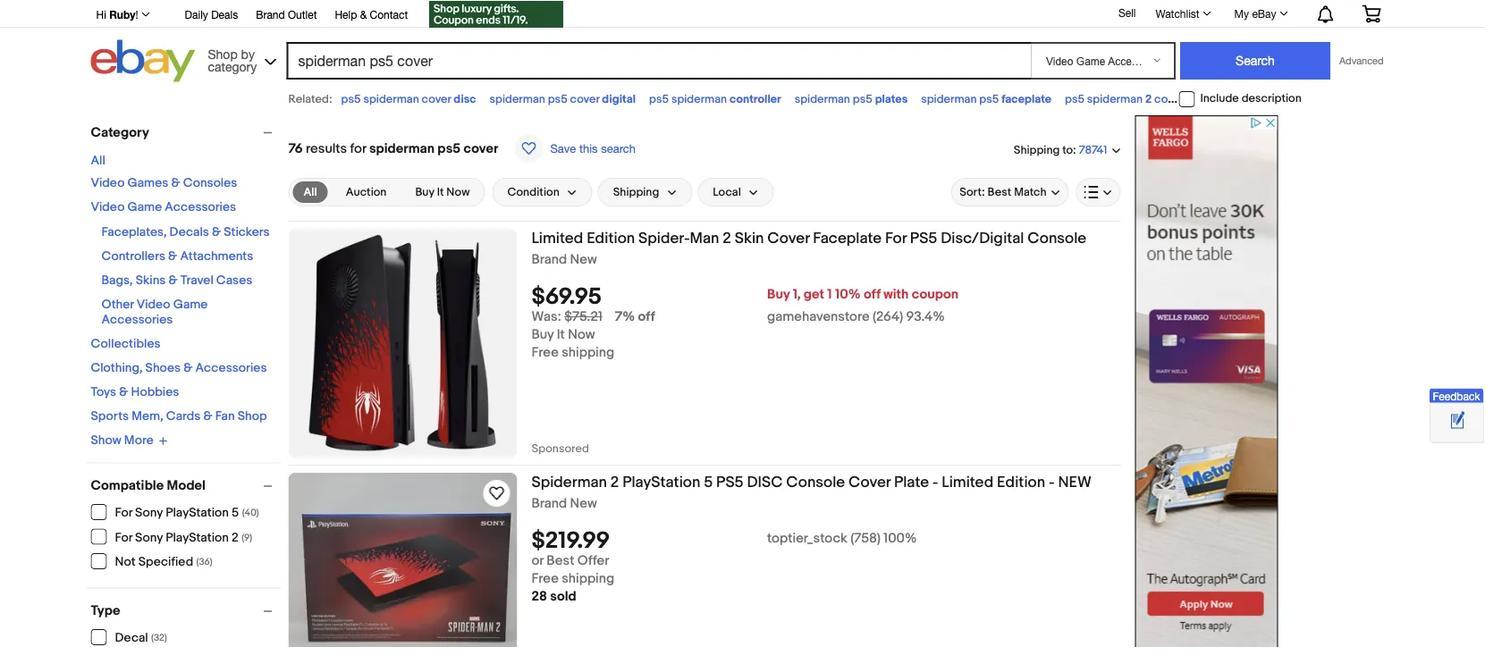 Task type: locate. For each thing, give the bounding box(es) containing it.
1 vertical spatial best
[[547, 553, 575, 570]]

1 vertical spatial new
[[570, 496, 597, 512]]

2 free from the top
[[532, 571, 559, 587]]

model
[[167, 478, 206, 494]]

ps5 spiderman cover
[[1198, 92, 1311, 106]]

cover down 'disc'
[[464, 140, 499, 157]]

1 vertical spatial accessories
[[102, 313, 173, 328]]

brand down spiderman
[[532, 496, 567, 512]]

0 horizontal spatial -
[[933, 473, 939, 492]]

& left fan
[[204, 409, 213, 424]]

brand left outlet
[[256, 8, 285, 21]]

0 vertical spatial off
[[864, 287, 881, 303]]

for
[[886, 229, 907, 248], [115, 506, 132, 521], [115, 530, 132, 546]]

1 horizontal spatial buy
[[532, 327, 554, 343]]

playstation
[[623, 473, 701, 492], [166, 506, 229, 521], [166, 530, 229, 546]]

1 vertical spatial cover
[[849, 473, 891, 492]]

2 left include
[[1146, 92, 1152, 106]]

off
[[864, 287, 881, 303], [638, 309, 655, 325]]

accessories inside the collectibles clothing, shoes & accessories toys & hobbies sports mem, cards & fan shop
[[196, 361, 267, 376]]

video down skins
[[137, 297, 171, 313]]

limited right plate at the bottom right of the page
[[942, 473, 994, 492]]

shoes
[[145, 361, 181, 376]]

0 horizontal spatial buy
[[415, 185, 435, 199]]

2 vertical spatial playstation
[[166, 530, 229, 546]]

playstation for (9)
[[166, 530, 229, 546]]

edition inside spiderman 2 playstation 5 ps5 disc console cover plate - limited edition - new brand new
[[997, 473, 1046, 492]]

playstation for ps5
[[623, 473, 701, 492]]

1 horizontal spatial it
[[557, 327, 565, 343]]

show more button
[[91, 433, 168, 449]]

auction
[[346, 185, 387, 199]]

limited inside limited edition spider-man 2 skin cover faceplate for ps5 disc/digital console brand new
[[532, 229, 584, 248]]

video left games
[[91, 176, 125, 191]]

ps5 up the coupon
[[911, 229, 938, 248]]

1 vertical spatial edition
[[997, 473, 1046, 492]]

shipping down the search
[[613, 185, 660, 199]]

2 vertical spatial video
[[137, 297, 171, 313]]

1 vertical spatial shipping
[[613, 185, 660, 199]]

ps5 right faceplate
[[1065, 92, 1085, 106]]

was:
[[532, 309, 562, 325]]

buy down 76 results for spiderman ps5 cover
[[415, 185, 435, 199]]

shipping button
[[598, 178, 693, 207]]

sony down the compatible model
[[135, 506, 163, 521]]

1 vertical spatial video
[[91, 200, 125, 215]]

1 horizontal spatial edition
[[997, 473, 1046, 492]]

0 horizontal spatial shipping
[[613, 185, 660, 199]]

2 vertical spatial for
[[115, 530, 132, 546]]

0 vertical spatial game
[[127, 200, 162, 215]]

faceplates,
[[102, 225, 167, 240]]

cover for spiderman ps5 cover digital
[[570, 92, 600, 106]]

1 vertical spatial playstation
[[166, 506, 229, 521]]

console
[[1028, 229, 1087, 248], [787, 473, 846, 492]]

free inside gamehavenstore (264) 93.4% buy it now free shipping
[[532, 345, 559, 361]]

game inside faceplates, decals & stickers controllers & attachments bags, skins & travel cases other video game accessories
[[173, 297, 208, 313]]

1
[[828, 287, 832, 303]]

spiderman ps5 cover digital
[[490, 92, 636, 106]]

ps5
[[341, 92, 361, 106], [548, 92, 568, 106], [649, 92, 669, 106], [853, 92, 873, 106], [980, 92, 1000, 106], [1065, 92, 1085, 106], [1198, 92, 1218, 106], [438, 140, 461, 157]]

ps5 inside limited edition spider-man 2 skin cover faceplate for ps5 disc/digital console brand new
[[911, 229, 938, 248]]

100%
[[884, 531, 917, 547]]

1 vertical spatial off
[[638, 309, 655, 325]]

skin
[[735, 229, 764, 248]]

accessories up collectibles link
[[102, 313, 173, 328]]

shipping for offer
[[562, 571, 615, 587]]

0 vertical spatial 5
[[704, 473, 713, 492]]

now
[[447, 185, 470, 199], [568, 327, 595, 343]]

0 vertical spatial for
[[886, 229, 907, 248]]

shipping inside gamehavenstore (264) 93.4% buy it now free shipping
[[562, 345, 615, 361]]

0 vertical spatial cover
[[768, 229, 810, 248]]

93.4%
[[907, 309, 945, 325]]

1 horizontal spatial 5
[[704, 473, 713, 492]]

1 horizontal spatial cover
[[849, 473, 891, 492]]

console down match
[[1028, 229, 1087, 248]]

spiderman right 'disc'
[[490, 92, 546, 106]]

account navigation
[[86, 0, 1395, 30]]

1 sony from the top
[[135, 506, 163, 521]]

1 vertical spatial all link
[[293, 182, 328, 203]]

for
[[350, 140, 366, 157]]

5 inside spiderman 2 playstation 5 ps5 disc console cover plate - limited edition - new brand new
[[704, 473, 713, 492]]

1 horizontal spatial ps5
[[911, 229, 938, 248]]

1 vertical spatial shop
[[238, 409, 267, 424]]

0 vertical spatial ps5
[[911, 229, 938, 248]]

sony
[[135, 506, 163, 521], [135, 530, 163, 546]]

1 new from the top
[[570, 252, 597, 268]]

0 vertical spatial best
[[988, 185, 1012, 199]]

0 horizontal spatial cover
[[768, 229, 810, 248]]

1 horizontal spatial shipping
[[1014, 143, 1060, 157]]

buy left 1,
[[768, 287, 790, 303]]

1,
[[793, 287, 801, 303]]

cover
[[422, 92, 451, 106], [570, 92, 600, 106], [1155, 92, 1185, 106], [1279, 92, 1308, 106], [464, 140, 499, 157]]

free for or
[[532, 571, 559, 587]]

limited inside spiderman 2 playstation 5 ps5 disc console cover plate - limited edition - new brand new
[[942, 473, 994, 492]]

0 horizontal spatial 5
[[232, 506, 239, 521]]

shipping inside shipping to : 78741
[[1014, 143, 1060, 157]]

new
[[1059, 473, 1092, 492]]

include
[[1201, 92, 1240, 106]]

2 left skin
[[723, 229, 732, 248]]

7%
[[615, 309, 635, 325]]

now down "$75.21"
[[568, 327, 595, 343]]

shipping down the offer
[[562, 571, 615, 587]]

1 vertical spatial console
[[787, 473, 846, 492]]

disc
[[454, 92, 476, 106]]

cover right include
[[1279, 92, 1308, 106]]

spiderman right "plates"
[[922, 92, 977, 106]]

cover
[[768, 229, 810, 248], [849, 473, 891, 492]]

game down games
[[127, 200, 162, 215]]

category button
[[91, 124, 280, 140]]

0 vertical spatial console
[[1028, 229, 1087, 248]]

1 vertical spatial now
[[568, 327, 595, 343]]

faceplate
[[1002, 92, 1052, 106]]

ps5
[[911, 229, 938, 248], [717, 473, 744, 492]]

1 horizontal spatial all
[[304, 185, 317, 199]]

shipping
[[562, 345, 615, 361], [562, 571, 615, 587]]

decals
[[170, 225, 209, 240]]

all link down category
[[91, 153, 106, 169]]

spiderman down my
[[1220, 92, 1276, 106]]

shipping for shipping
[[613, 185, 660, 199]]

console right the disc
[[787, 473, 846, 492]]

my
[[1235, 7, 1250, 20]]

to
[[1063, 143, 1074, 157]]

cover right skin
[[768, 229, 810, 248]]

brand inside the 'account' navigation
[[256, 8, 285, 21]]

78741
[[1079, 143, 1108, 157]]

not
[[115, 555, 136, 570]]

2 sony from the top
[[135, 530, 163, 546]]

1 vertical spatial it
[[557, 327, 565, 343]]

bags, skins & travel cases link
[[102, 273, 253, 289]]

1 vertical spatial 5
[[232, 506, 239, 521]]

for inside limited edition spider-man 2 skin cover faceplate for ps5 disc/digital console brand new
[[886, 229, 907, 248]]

spiderman up 76 results for spiderman ps5 cover
[[364, 92, 419, 106]]

2 vertical spatial brand
[[532, 496, 567, 512]]

playstation inside spiderman 2 playstation 5 ps5 disc console cover plate - limited edition - new brand new
[[623, 473, 701, 492]]

now left condition
[[447, 185, 470, 199]]

get the coupon image
[[430, 1, 564, 28]]

0 horizontal spatial all
[[91, 153, 106, 169]]

video for video games & consoles
[[91, 176, 125, 191]]

2 vertical spatial accessories
[[196, 361, 267, 376]]

1 vertical spatial sony
[[135, 530, 163, 546]]

0 vertical spatial new
[[570, 252, 597, 268]]

0 vertical spatial limited
[[532, 229, 584, 248]]

1 horizontal spatial -
[[1049, 473, 1055, 492]]

was: $75.21
[[532, 309, 603, 325]]

limited edition spider-man 2 skin cover faceplate for ps5 disc/digital console heading
[[532, 229, 1087, 248]]

1 horizontal spatial now
[[568, 327, 595, 343]]

help & contact link
[[335, 5, 408, 25]]

bags,
[[102, 273, 133, 289]]

1 vertical spatial game
[[173, 297, 208, 313]]

spiderman 2 playstation 5 ps5 disc console cover plate - limited edition - new image
[[289, 473, 518, 648]]

for sony playstation 2 (9)
[[115, 530, 252, 546]]

ps5 up buy it now link
[[438, 140, 461, 157]]

it down the "was: $75.21"
[[557, 327, 565, 343]]

accessories down consoles
[[165, 200, 236, 215]]

limited edition spider-man 2 skin cover faceplate for ps5 disc/digital console image
[[289, 229, 518, 458]]

2 new from the top
[[570, 496, 597, 512]]

0 vertical spatial it
[[437, 185, 444, 199]]

best right sort:
[[988, 185, 1012, 199]]

new down spiderman
[[570, 496, 597, 512]]

daily deals link
[[185, 5, 238, 25]]

outlet
[[288, 8, 317, 21]]

toptier_stock (758) 100% or best offer free shipping 28 sold
[[532, 531, 917, 605]]

0 horizontal spatial ps5
[[717, 473, 744, 492]]

watchlist
[[1156, 7, 1200, 20]]

brand up the $69.95
[[532, 252, 567, 268]]

spiderman
[[364, 92, 419, 106], [490, 92, 546, 106], [672, 92, 727, 106], [795, 92, 851, 106], [922, 92, 977, 106], [1088, 92, 1143, 106], [1220, 92, 1276, 106], [369, 140, 435, 157]]

limited down condition dropdown button
[[532, 229, 584, 248]]

all
[[91, 153, 106, 169], [304, 185, 317, 199]]

other video game accessories link
[[102, 297, 208, 328]]

all link down 76
[[293, 182, 328, 203]]

1 vertical spatial limited
[[942, 473, 994, 492]]

0 horizontal spatial console
[[787, 473, 846, 492]]

76 results for spiderman ps5 cover
[[289, 140, 499, 157]]

cover inside limited edition spider-man 2 skin cover faceplate for ps5 disc/digital console brand new
[[768, 229, 810, 248]]

0 vertical spatial shipping
[[1014, 143, 1060, 157]]

free inside toptier_stock (758) 100% or best offer free shipping 28 sold
[[532, 571, 559, 587]]

for down compatible
[[115, 506, 132, 521]]

faceplates, decals & stickers link
[[102, 225, 270, 240]]

1 free from the top
[[532, 345, 559, 361]]

1 vertical spatial for
[[115, 506, 132, 521]]

cover left plate at the bottom right of the page
[[849, 473, 891, 492]]

ruby
[[109, 8, 136, 21]]

shipping inside shipping dropdown button
[[613, 185, 660, 199]]

1 vertical spatial ps5
[[717, 473, 744, 492]]

for right faceplate at the right top
[[886, 229, 907, 248]]

off left with
[[864, 287, 881, 303]]

1 vertical spatial shipping
[[562, 571, 615, 587]]

0 horizontal spatial all link
[[91, 153, 106, 169]]

0 horizontal spatial best
[[547, 553, 575, 570]]

0 vertical spatial brand
[[256, 8, 285, 21]]

5 for ps5
[[704, 473, 713, 492]]

0 horizontal spatial it
[[437, 185, 444, 199]]

all down results
[[304, 185, 317, 199]]

specified
[[138, 555, 193, 570]]

it inside gamehavenstore (264) 93.4% buy it now free shipping
[[557, 327, 565, 343]]

Search for anything text field
[[289, 44, 1028, 78]]

ps5 left faceplate
[[980, 92, 1000, 106]]

2 vertical spatial buy
[[532, 327, 554, 343]]

1 horizontal spatial game
[[173, 297, 208, 313]]

2 inside spiderman 2 playstation 5 ps5 disc console cover plate - limited edition - new brand new
[[611, 473, 619, 492]]

buy down was:
[[532, 327, 554, 343]]

cover left 'disc'
[[422, 92, 451, 106]]

0 horizontal spatial edition
[[587, 229, 635, 248]]

game down travel
[[173, 297, 208, 313]]

new inside limited edition spider-man 2 skin cover faceplate for ps5 disc/digital console brand new
[[570, 252, 597, 268]]

results
[[306, 140, 347, 157]]

condition button
[[492, 178, 593, 207]]

hi
[[96, 8, 106, 21]]

0 vertical spatial video
[[91, 176, 125, 191]]

0 vertical spatial now
[[447, 185, 470, 199]]

new inside spiderman 2 playstation 5 ps5 disc console cover plate - limited edition - new brand new
[[570, 496, 597, 512]]

free up 28
[[532, 571, 559, 587]]

free
[[532, 345, 559, 361], [532, 571, 559, 587]]

sell link
[[1111, 6, 1145, 19]]

edition left new
[[997, 473, 1046, 492]]

- left new
[[1049, 473, 1055, 492]]

2 right spiderman
[[611, 473, 619, 492]]

for up not
[[115, 530, 132, 546]]

toys & hobbies link
[[91, 385, 179, 400]]

brand inside limited edition spider-man 2 skin cover faceplate for ps5 disc/digital console brand new
[[532, 252, 567, 268]]

buy for buy it now
[[415, 185, 435, 199]]

10%
[[835, 287, 861, 303]]

more
[[124, 433, 154, 449]]

- right plate at the bottom right of the page
[[933, 473, 939, 492]]

it down 76 results for spiderman ps5 cover
[[437, 185, 444, 199]]

0 vertical spatial buy
[[415, 185, 435, 199]]

1 vertical spatial buy
[[768, 287, 790, 303]]

game
[[127, 200, 162, 215], [173, 297, 208, 313]]

accessories up fan
[[196, 361, 267, 376]]

shipping down "$75.21"
[[562, 345, 615, 361]]

all down category
[[91, 153, 106, 169]]

for for for sony playstation 5
[[115, 506, 132, 521]]

spiderman ps5 faceplate
[[922, 92, 1052, 106]]

1 horizontal spatial best
[[988, 185, 1012, 199]]

cover left digital
[[570, 92, 600, 106]]

None submit
[[1181, 42, 1331, 80]]

shop left by
[[208, 47, 238, 61]]

contact
[[370, 8, 408, 21]]

compatible
[[91, 478, 164, 494]]

sort: best match
[[960, 185, 1047, 199]]

spiderman down search for anything text field
[[672, 92, 727, 106]]

buy for buy 1, get 1 10% off with coupon
[[768, 287, 790, 303]]

1 vertical spatial brand
[[532, 252, 567, 268]]

1 horizontal spatial limited
[[942, 473, 994, 492]]

buy inside gamehavenstore (264) 93.4% buy it now free shipping
[[532, 327, 554, 343]]

0 vertical spatial edition
[[587, 229, 635, 248]]

All selected text field
[[304, 184, 317, 200]]

0 vertical spatial sony
[[135, 506, 163, 521]]

other
[[102, 297, 134, 313]]

1 shipping from the top
[[562, 345, 615, 361]]

5 left (40)
[[232, 506, 239, 521]]

video up faceplates,
[[91, 200, 125, 215]]

& right skins
[[169, 273, 178, 289]]

free down was:
[[532, 345, 559, 361]]

2 horizontal spatial buy
[[768, 287, 790, 303]]

now inside gamehavenstore (264) 93.4% buy it now free shipping
[[568, 327, 595, 343]]

5 left the disc
[[704, 473, 713, 492]]

spiderman
[[532, 473, 607, 492]]

playstation for (40)
[[166, 506, 229, 521]]

0 vertical spatial free
[[532, 345, 559, 361]]

skins
[[136, 273, 166, 289]]

sony for for sony playstation 2
[[135, 530, 163, 546]]

shop right fan
[[238, 409, 267, 424]]

$219.99
[[532, 528, 610, 556]]

& right "help"
[[360, 8, 367, 21]]

spiderman right controller
[[795, 92, 851, 106]]

0 vertical spatial playstation
[[623, 473, 701, 492]]

off right 7%
[[638, 309, 655, 325]]

0 vertical spatial shop
[[208, 47, 238, 61]]

best right or
[[547, 553, 575, 570]]

2 left (9) at the bottom
[[232, 530, 239, 546]]

1 horizontal spatial console
[[1028, 229, 1087, 248]]

ps5 left the disc
[[717, 473, 744, 492]]

buy it now
[[415, 185, 470, 199]]

none submit inside the "shop by category" banner
[[1181, 42, 1331, 80]]

0 vertical spatial shipping
[[562, 345, 615, 361]]

2 shipping from the top
[[562, 571, 615, 587]]

main content
[[289, 115, 1121, 648]]

watch spiderman 2 playstation 5 ps5 disc console cover plate - limited edition - new image
[[486, 483, 508, 505]]

7% off
[[615, 309, 655, 325]]

0 vertical spatial accessories
[[165, 200, 236, 215]]

shipping left to
[[1014, 143, 1060, 157]]

&
[[360, 8, 367, 21], [171, 176, 180, 191], [212, 225, 221, 240], [168, 249, 177, 264], [169, 273, 178, 289], [184, 361, 193, 376], [119, 385, 128, 400], [204, 409, 213, 424]]

shipping inside toptier_stock (758) 100% or best offer free shipping 28 sold
[[562, 571, 615, 587]]

-
[[933, 473, 939, 492], [1049, 473, 1055, 492]]

cover for ps5 spiderman cover
[[1279, 92, 1308, 106]]

0 horizontal spatial limited
[[532, 229, 584, 248]]

& up the video game accessories link
[[171, 176, 180, 191]]

description
[[1242, 92, 1302, 106]]

0 horizontal spatial off
[[638, 309, 655, 325]]

new up the $69.95
[[570, 252, 597, 268]]

sony up not specified (36)
[[135, 530, 163, 546]]

edition left spider-
[[587, 229, 635, 248]]

1 vertical spatial free
[[532, 571, 559, 587]]



Task type: describe. For each thing, give the bounding box(es) containing it.
man
[[690, 229, 720, 248]]

ps5 left description
[[1198, 92, 1218, 106]]

advanced
[[1340, 55, 1384, 67]]

toys
[[91, 385, 116, 400]]

consoles
[[183, 176, 237, 191]]

collectibles clothing, shoes & accessories toys & hobbies sports mem, cards & fan shop
[[91, 337, 267, 424]]

spiderman 2 playstation 5 ps5 disc console cover plate - limited edition - new brand new
[[532, 473, 1092, 512]]

76
[[289, 140, 303, 157]]

best inside sort: best match dropdown button
[[988, 185, 1012, 199]]

advertisement region
[[1136, 115, 1279, 648]]

0 horizontal spatial game
[[127, 200, 162, 215]]

faceplate
[[813, 229, 882, 248]]

type
[[91, 603, 120, 619]]

buy it now link
[[405, 182, 481, 203]]

save
[[551, 141, 576, 155]]

local
[[713, 185, 741, 199]]

free for buy
[[532, 345, 559, 361]]

auction link
[[335, 182, 398, 203]]

collectibles link
[[91, 337, 161, 352]]

sports
[[91, 409, 129, 424]]

clothing,
[[91, 361, 143, 376]]

shop by category banner
[[86, 0, 1395, 87]]

advanced link
[[1331, 43, 1393, 79]]

games
[[127, 176, 168, 191]]

toptier_stock
[[768, 531, 848, 547]]

ps5 up save
[[548, 92, 568, 106]]

sort: best match button
[[952, 178, 1069, 207]]

video for video game accessories
[[91, 200, 125, 215]]

spiderman 2 playstation 5 ps5 disc console cover plate - limited edition - new heading
[[532, 473, 1092, 492]]

sort:
[[960, 185, 986, 199]]

for for for sony playstation 2
[[115, 530, 132, 546]]

accessories inside faceplates, decals & stickers controllers & attachments bags, skins & travel cases other video game accessories
[[102, 313, 173, 328]]

cover for ps5 spiderman cover disc
[[422, 92, 451, 106]]

controller
[[730, 92, 782, 106]]

match
[[1015, 185, 1047, 199]]

& up attachments
[[212, 225, 221, 240]]

edition inside limited edition spider-man 2 skin cover faceplate for ps5 disc/digital console brand new
[[587, 229, 635, 248]]

video games & consoles
[[91, 176, 237, 191]]

video inside faceplates, decals & stickers controllers & attachments bags, skins & travel cases other video game accessories
[[137, 297, 171, 313]]

main content containing $69.95
[[289, 115, 1121, 648]]

cover left include
[[1155, 92, 1185, 106]]

shop by category
[[208, 47, 257, 74]]

fan
[[215, 409, 235, 424]]

!
[[136, 8, 138, 21]]

console inside spiderman 2 playstation 5 ps5 disc console cover plate - limited edition - new brand new
[[787, 473, 846, 492]]

ps5 down search for anything text field
[[649, 92, 669, 106]]

offer
[[578, 553, 610, 570]]

faceplates, decals & stickers controllers & attachments bags, skins & travel cases other video game accessories
[[102, 225, 270, 328]]

decal
[[115, 631, 148, 646]]

controllers
[[102, 249, 165, 264]]

& inside help & contact link
[[360, 8, 367, 21]]

daily
[[185, 8, 208, 21]]

(758)
[[851, 531, 881, 547]]

limited edition spider-man 2 skin cover faceplate for ps5 disc/digital console link
[[532, 229, 1121, 252]]

0 vertical spatial all link
[[91, 153, 106, 169]]

this
[[580, 141, 598, 155]]

save this search button
[[509, 133, 641, 164]]

console inside limited edition spider-man 2 skin cover faceplate for ps5 disc/digital console brand new
[[1028, 229, 1087, 248]]

cases
[[216, 273, 253, 289]]

deals
[[211, 8, 238, 21]]

1 - from the left
[[933, 473, 939, 492]]

spiderman 2 playstation 5 ps5 disc console cover plate - limited edition - new link
[[532, 473, 1121, 496]]

brand inside spiderman 2 playstation 5 ps5 disc console cover plate - limited edition - new brand new
[[532, 496, 567, 512]]

hobbies
[[131, 385, 179, 400]]

get
[[804, 287, 825, 303]]

shipping for shipping to : 78741
[[1014, 143, 1060, 157]]

28
[[532, 589, 547, 605]]

save this search
[[551, 141, 636, 155]]

shop inside shop by category
[[208, 47, 238, 61]]

controllers & attachments link
[[102, 249, 253, 264]]

type button
[[91, 603, 280, 619]]

ps5 spiderman controller
[[649, 92, 782, 106]]

hi ruby !
[[96, 8, 138, 21]]

condition
[[508, 185, 560, 199]]

cards
[[166, 409, 201, 424]]

spider-
[[639, 229, 690, 248]]

video game accessories link
[[91, 200, 236, 215]]

category
[[91, 124, 149, 140]]

$75.21
[[565, 309, 603, 325]]

(40)
[[242, 508, 259, 519]]

sports mem, cards & fan shop link
[[91, 409, 267, 424]]

video games & consoles link
[[91, 176, 237, 191]]

5 for (40)
[[232, 506, 239, 521]]

& right shoes
[[184, 361, 193, 376]]

best inside toptier_stock (758) 100% or best offer free shipping 28 sold
[[547, 553, 575, 570]]

0 horizontal spatial now
[[447, 185, 470, 199]]

local button
[[698, 178, 774, 207]]

category
[[208, 59, 257, 74]]

collectibles
[[91, 337, 161, 352]]

spiderman right for
[[369, 140, 435, 157]]

ps5 right related:
[[341, 92, 361, 106]]

0 vertical spatial all
[[91, 153, 106, 169]]

or
[[532, 553, 544, 570]]

help
[[335, 8, 357, 21]]

1 horizontal spatial all link
[[293, 182, 328, 203]]

compatible model
[[91, 478, 206, 494]]

shipping to : 78741
[[1014, 143, 1108, 157]]

sony for for sony playstation 5
[[135, 506, 163, 521]]

listing options selector. list view selected. image
[[1085, 185, 1113, 199]]

1 horizontal spatial off
[[864, 287, 881, 303]]

stickers
[[224, 225, 270, 240]]

travel
[[180, 273, 214, 289]]

show
[[91, 433, 121, 449]]

& up bags, skins & travel cases link
[[168, 249, 177, 264]]

& right toys
[[119, 385, 128, 400]]

:
[[1074, 143, 1077, 157]]

related:
[[289, 92, 332, 106]]

daily deals
[[185, 8, 238, 21]]

spiderman up 78741
[[1088, 92, 1143, 106]]

shop inside the collectibles clothing, shoes & accessories toys & hobbies sports mem, cards & fan shop
[[238, 409, 267, 424]]

ps5 left "plates"
[[853, 92, 873, 106]]

disc/digital
[[941, 229, 1025, 248]]

2 inside limited edition spider-man 2 skin cover faceplate for ps5 disc/digital console brand new
[[723, 229, 732, 248]]

cover inside spiderman 2 playstation 5 ps5 disc console cover plate - limited edition - new brand new
[[849, 473, 891, 492]]

brand outlet
[[256, 8, 317, 21]]

shipping for now
[[562, 345, 615, 361]]

plate
[[895, 473, 929, 492]]

by
[[241, 47, 255, 61]]

your shopping cart image
[[1362, 5, 1383, 23]]

not specified (36)
[[115, 555, 212, 570]]

ps5 inside spiderman 2 playstation 5 ps5 disc console cover plate - limited edition - new brand new
[[717, 473, 744, 492]]

compatible model button
[[91, 478, 280, 494]]

1 vertical spatial all
[[304, 185, 317, 199]]

gamehavenstore (264) 93.4% buy it now free shipping
[[532, 309, 945, 361]]

2 - from the left
[[1049, 473, 1055, 492]]



Task type: vqa. For each thing, say whether or not it's contained in the screenshot.
second Call from left
no



